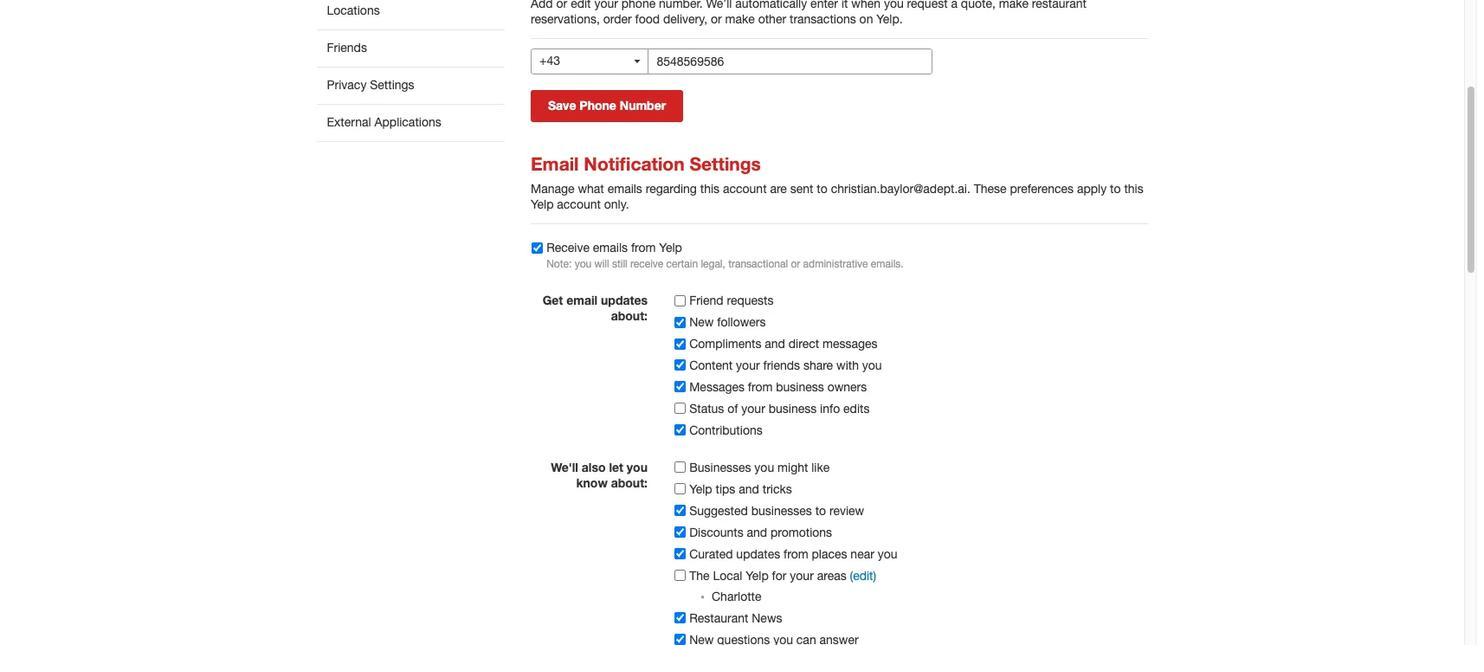 Task type: locate. For each thing, give the bounding box(es) containing it.
2 this from the left
[[1124, 182, 1144, 196]]

administrative
[[803, 258, 868, 270]]

save phone number
[[548, 98, 666, 112]]

phone
[[622, 0, 656, 10]]

quote,
[[961, 0, 996, 10]]

1 horizontal spatial account
[[723, 182, 767, 196]]

get email updates about:
[[543, 292, 648, 323]]

or down we'll
[[711, 12, 722, 26]]

from for updates
[[784, 547, 808, 561]]

and down suggested businesses to review
[[747, 525, 767, 539]]

about: down let
[[611, 475, 648, 490]]

about: inside get email updates about:
[[611, 308, 648, 323]]

account down what
[[557, 197, 601, 211]]

still
[[612, 258, 628, 270]]

1 vertical spatial or
[[711, 12, 722, 26]]

messages
[[823, 337, 878, 350]]

this inside . these preferences apply to this yelp account only.
[[1124, 182, 1144, 196]]

yelp inside . these preferences apply to this yelp account only.
[[531, 197, 554, 211]]

enter
[[811, 0, 838, 10]]

messages
[[689, 380, 745, 394]]

business down content your friends share with you
[[776, 380, 824, 394]]

yelp inside receive emails from yelp note: you will still receive certain legal, transactional or administrative emails.
[[659, 241, 682, 254]]

emails inside receive emails from yelp note: you will still receive certain legal, transactional or administrative emails.
[[593, 241, 628, 254]]

and right tips
[[739, 482, 759, 496]]

1 horizontal spatial updates
[[736, 547, 780, 561]]

0 horizontal spatial from
[[631, 241, 656, 254]]

1 vertical spatial make
[[725, 12, 755, 26]]

None checkbox
[[532, 242, 543, 253], [675, 317, 686, 328], [675, 338, 686, 349], [675, 360, 686, 371], [675, 425, 686, 436], [675, 484, 686, 495], [675, 505, 686, 516], [675, 548, 686, 560], [675, 612, 686, 624], [532, 242, 543, 253], [675, 317, 686, 328], [675, 338, 686, 349], [675, 360, 686, 371], [675, 425, 686, 436], [675, 484, 686, 495], [675, 505, 686, 516], [675, 548, 686, 560], [675, 612, 686, 624]]

content your friends share with you
[[689, 358, 882, 372]]

review
[[830, 504, 864, 517]]

share
[[804, 358, 833, 372]]

0 horizontal spatial make
[[725, 12, 755, 26]]

businesses
[[689, 460, 751, 474]]

0 vertical spatial account
[[723, 182, 767, 196]]

1 horizontal spatial from
[[748, 380, 773, 394]]

0 vertical spatial from
[[631, 241, 656, 254]]

yelp.
[[877, 12, 903, 26]]

know
[[576, 475, 608, 490]]

you inside add or edit your phone number. we'll automatically enter it when you request a quote, make restaurant reservations, order food delivery, or make other transactions on yelp.
[[884, 0, 904, 10]]

make
[[999, 0, 1029, 10], [725, 12, 755, 26]]

account
[[723, 182, 767, 196], [557, 197, 601, 211]]

None checkbox
[[675, 295, 686, 306], [675, 381, 686, 393], [675, 403, 686, 414], [675, 462, 686, 473], [675, 527, 686, 538], [675, 570, 686, 581], [675, 634, 686, 645], [675, 295, 686, 306], [675, 381, 686, 393], [675, 403, 686, 414], [675, 462, 686, 473], [675, 527, 686, 538], [675, 570, 686, 581], [675, 634, 686, 645]]

0 horizontal spatial updates
[[601, 292, 648, 307]]

external applications
[[327, 115, 441, 129]]

settings up manage what emails regarding this account are sent to christian.baylor@adept.ai on the top
[[690, 153, 761, 175]]

yelp tips and tricks
[[689, 482, 792, 496]]

from up the status of your business info edits on the bottom of the page
[[748, 380, 773, 394]]

email
[[566, 292, 598, 307]]

external applications link
[[317, 104, 505, 142]]

(edit) link
[[850, 569, 876, 582]]

0 vertical spatial or
[[556, 0, 567, 10]]

updates down still
[[601, 292, 648, 307]]

emails
[[608, 182, 642, 196], [593, 241, 628, 254]]

from for emails
[[631, 241, 656, 254]]

business down messages from business owners
[[769, 402, 817, 415]]

emails up will
[[593, 241, 628, 254]]

settings
[[370, 78, 414, 92], [690, 153, 761, 175]]

status of your business info edits
[[689, 402, 870, 415]]

promotions
[[771, 525, 832, 539]]

this right "apply"
[[1124, 182, 1144, 196]]

you right near
[[878, 547, 898, 561]]

0 vertical spatial and
[[765, 337, 785, 350]]

or right transactional
[[791, 258, 800, 270]]

0 horizontal spatial settings
[[370, 78, 414, 92]]

requests
[[727, 293, 774, 307]]

make right quote,
[[999, 0, 1029, 10]]

or
[[556, 0, 567, 10], [711, 12, 722, 26], [791, 258, 800, 270]]

1 about: from the top
[[611, 308, 648, 323]]

like
[[812, 460, 830, 474]]

number
[[620, 98, 666, 112]]

suggested
[[689, 504, 748, 517]]

discounts
[[689, 525, 744, 539]]

0 vertical spatial settings
[[370, 78, 414, 92]]

0 vertical spatial about:
[[611, 308, 648, 323]]

emails up only.
[[608, 182, 642, 196]]

1 vertical spatial and
[[739, 482, 759, 496]]

phone
[[580, 98, 616, 112]]

settings up external applications
[[370, 78, 414, 92]]

privacy
[[327, 78, 367, 92]]

0 vertical spatial updates
[[601, 292, 648, 307]]

you inside the we'll also let you know about:
[[627, 459, 648, 474]]

your right of
[[742, 402, 765, 415]]

1 horizontal spatial make
[[999, 0, 1029, 10]]

updates down discounts and promotions
[[736, 547, 780, 561]]

add or edit your phone number. we'll automatically enter it when you request a quote, make restaurant reservations, order food delivery, or make other transactions on yelp.
[[531, 0, 1087, 26]]

0 horizontal spatial this
[[700, 182, 720, 196]]

your up order
[[594, 0, 618, 10]]

to left the review
[[815, 504, 826, 517]]

these
[[974, 182, 1007, 196]]

or up reservations, in the top left of the page
[[556, 0, 567, 10]]

you right let
[[627, 459, 648, 474]]

and up friends at the bottom of page
[[765, 337, 785, 350]]

save
[[548, 98, 576, 112]]

to right "apply"
[[1110, 182, 1121, 196]]

save phone number button
[[531, 90, 683, 122]]

yelp up certain
[[659, 241, 682, 254]]

from up the receive
[[631, 241, 656, 254]]

settings inside privacy settings "link"
[[370, 78, 414, 92]]

food
[[635, 12, 660, 26]]

with
[[837, 358, 859, 372]]

from down promotions
[[784, 547, 808, 561]]

1 this from the left
[[700, 182, 720, 196]]

make down we'll
[[725, 12, 755, 26]]

places
[[812, 547, 847, 561]]

tips
[[716, 482, 735, 496]]

yelp
[[531, 197, 554, 211], [659, 241, 682, 254], [689, 482, 712, 496], [746, 569, 769, 582]]

1 vertical spatial from
[[748, 380, 773, 394]]

transactional
[[728, 258, 788, 270]]

your
[[594, 0, 618, 10], [736, 358, 760, 372], [742, 402, 765, 415], [790, 569, 814, 582]]

yelp down manage
[[531, 197, 554, 211]]

of
[[728, 402, 738, 415]]

0 horizontal spatial account
[[557, 197, 601, 211]]

1 horizontal spatial this
[[1124, 182, 1144, 196]]

2 vertical spatial from
[[784, 547, 808, 561]]

friend requests
[[689, 293, 774, 307]]

when
[[851, 0, 881, 10]]

0 vertical spatial make
[[999, 0, 1029, 10]]

on
[[860, 12, 873, 26]]

2 horizontal spatial from
[[784, 547, 808, 561]]

receive
[[547, 241, 590, 254]]

this right "regarding"
[[700, 182, 720, 196]]

we'll also let you know about:
[[551, 459, 648, 490]]

1 vertical spatial settings
[[690, 153, 761, 175]]

you up yelp.
[[884, 0, 904, 10]]

friends
[[327, 41, 367, 55]]

from inside receive emails from yelp note: you will still receive certain legal, transactional or administrative emails.
[[631, 241, 656, 254]]

automatically
[[735, 0, 807, 10]]

privacy settings link
[[317, 67, 505, 104]]

1 vertical spatial account
[[557, 197, 601, 211]]

1 horizontal spatial settings
[[690, 153, 761, 175]]

about: down still
[[611, 308, 648, 323]]

(edit)
[[850, 569, 876, 582]]

delivery,
[[663, 12, 708, 26]]

direct
[[789, 337, 819, 350]]

account left are on the right
[[723, 182, 767, 196]]

2 vertical spatial or
[[791, 258, 800, 270]]

2 vertical spatial and
[[747, 525, 767, 539]]

order
[[603, 12, 632, 26]]

1 vertical spatial about:
[[611, 475, 648, 490]]

your down compliments
[[736, 358, 760, 372]]

might
[[778, 460, 808, 474]]

1 vertical spatial emails
[[593, 241, 628, 254]]

privacy settings
[[327, 78, 414, 92]]

you left will
[[575, 258, 592, 270]]

2 horizontal spatial or
[[791, 258, 800, 270]]

we'll
[[551, 459, 578, 474]]

let
[[609, 459, 623, 474]]

2 about: from the top
[[611, 475, 648, 490]]

status
[[689, 402, 724, 415]]

1 vertical spatial business
[[769, 402, 817, 415]]

near
[[851, 547, 874, 561]]

you right with
[[862, 358, 882, 372]]



Task type: vqa. For each thing, say whether or not it's contained in the screenshot.
or to the bottom
yes



Task type: describe. For each thing, give the bounding box(es) containing it.
email
[[531, 153, 579, 175]]

we'll
[[706, 0, 732, 10]]

edit
[[571, 0, 591, 10]]

external
[[327, 115, 371, 129]]

new
[[689, 315, 714, 329]]

new followers
[[689, 315, 766, 329]]

number.
[[659, 0, 703, 10]]

messages from business owners
[[689, 380, 867, 394]]

for
[[772, 569, 787, 582]]

areas
[[817, 569, 847, 582]]

only.
[[604, 197, 629, 211]]

preferences
[[1010, 182, 1074, 196]]

emails.
[[871, 258, 904, 270]]

curated
[[689, 547, 733, 561]]

local
[[713, 569, 742, 582]]

edits
[[843, 402, 870, 415]]

0 vertical spatial business
[[776, 380, 824, 394]]

your right for
[[790, 569, 814, 582]]

compliments and direct messages
[[689, 337, 878, 350]]

0 vertical spatial emails
[[608, 182, 642, 196]]

yelp left for
[[746, 569, 769, 582]]

will
[[595, 258, 609, 270]]

. these preferences apply to this yelp account only.
[[531, 182, 1144, 211]]

the
[[689, 569, 710, 582]]

to inside . these preferences apply to this yelp account only.
[[1110, 182, 1121, 196]]

receive
[[630, 258, 664, 270]]

charlotte
[[712, 589, 762, 603]]

.
[[967, 182, 971, 196]]

the local yelp for your areas (edit)
[[689, 569, 876, 582]]

and for discounts
[[747, 525, 767, 539]]

notification
[[584, 153, 685, 175]]

request
[[907, 0, 948, 10]]

email notification settings
[[531, 153, 761, 175]]

restaurant
[[1032, 0, 1087, 10]]

suggested businesses to review
[[689, 504, 864, 517]]

locations
[[327, 3, 380, 17]]

add
[[531, 0, 553, 10]]

info
[[820, 402, 840, 415]]

a
[[951, 0, 958, 10]]

it
[[842, 0, 848, 10]]

account inside . these preferences apply to this yelp account only.
[[557, 197, 601, 211]]

discounts and promotions
[[689, 525, 832, 539]]

1 horizontal spatial or
[[711, 12, 722, 26]]

are
[[770, 182, 787, 196]]

receive emails from yelp note: you will still receive certain legal, transactional or administrative emails.
[[547, 241, 904, 270]]

manage what emails regarding this account are sent to christian.baylor@adept.ai
[[531, 182, 967, 196]]

christian.baylor@adept.ai
[[831, 182, 967, 196]]

regarding
[[646, 182, 697, 196]]

businesses
[[751, 504, 812, 517]]

curated updates from places near you
[[689, 547, 898, 561]]

get
[[543, 292, 563, 307]]

transactions
[[790, 12, 856, 26]]

or inside receive emails from yelp note: you will still receive certain legal, transactional or administrative emails.
[[791, 258, 800, 270]]

contributions
[[689, 423, 763, 437]]

legal,
[[701, 258, 726, 270]]

reservations,
[[531, 12, 600, 26]]

owners
[[828, 380, 867, 394]]

Phone Number text field
[[648, 48, 933, 74]]

you inside receive emails from yelp note: you will still receive certain legal, transactional or administrative emails.
[[575, 258, 592, 270]]

friends
[[763, 358, 800, 372]]

yelp left tips
[[689, 482, 712, 496]]

applications
[[374, 115, 441, 129]]

updates inside get email updates about:
[[601, 292, 648, 307]]

also
[[582, 459, 606, 474]]

locations link
[[317, 0, 505, 29]]

compliments
[[689, 337, 762, 350]]

about: inside the we'll also let you know about:
[[611, 475, 648, 490]]

and for compliments
[[765, 337, 785, 350]]

you up "tricks"
[[755, 460, 774, 474]]

content
[[689, 358, 733, 372]]

note:
[[547, 258, 572, 270]]

apply
[[1077, 182, 1107, 196]]

certain
[[666, 258, 698, 270]]

restaurant
[[689, 611, 749, 625]]

businesses you might like
[[689, 460, 830, 474]]

0 horizontal spatial or
[[556, 0, 567, 10]]

friends link
[[317, 29, 505, 67]]

1 vertical spatial updates
[[736, 547, 780, 561]]

to right sent
[[817, 182, 828, 196]]

restaurant news
[[689, 611, 782, 625]]

your inside add or edit your phone number. we'll automatically enter it when you request a quote, make restaurant reservations, order food delivery, or make other transactions on yelp.
[[594, 0, 618, 10]]

friend
[[689, 293, 724, 307]]

what
[[578, 182, 604, 196]]

followers
[[717, 315, 766, 329]]

news
[[752, 611, 782, 625]]



